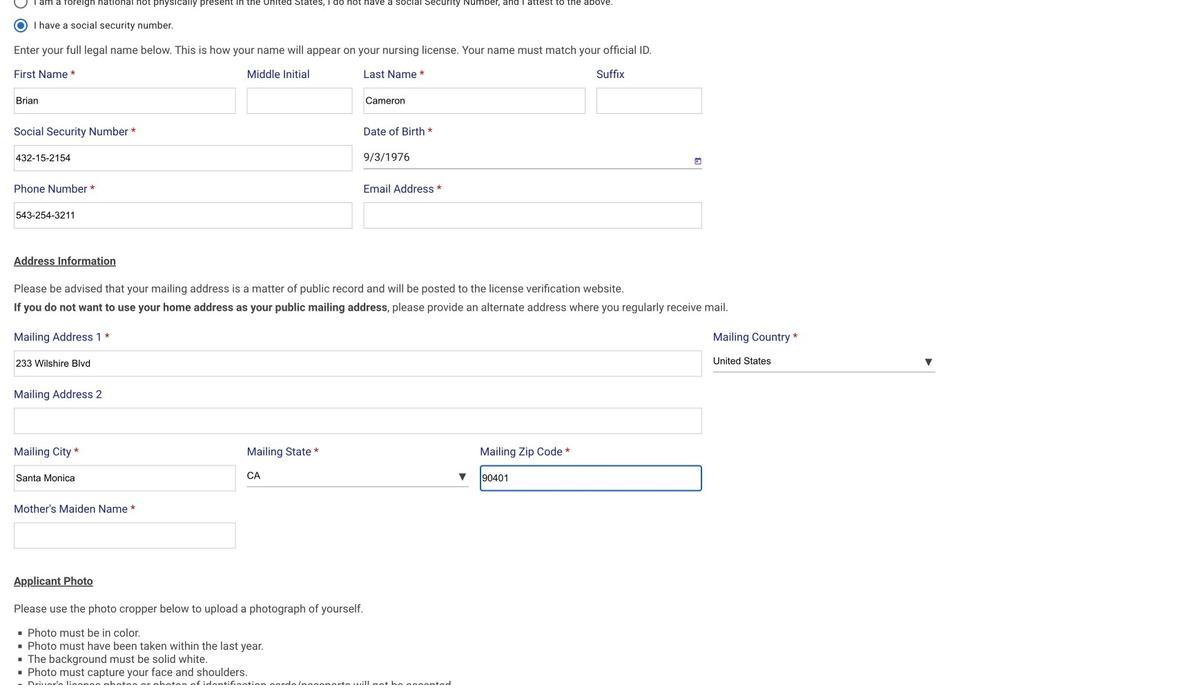 Task type: describe. For each thing, give the bounding box(es) containing it.
Format: 111-111-1111 text field
[[14, 202, 353, 229]]

Format: 111-11-1111 text field
[[14, 145, 353, 171]]



Task type: locate. For each thing, give the bounding box(es) containing it.
None field
[[364, 145, 683, 169]]

None text field
[[14, 88, 236, 114], [14, 351, 702, 377], [14, 408, 702, 434], [14, 465, 236, 492], [480, 465, 702, 492], [14, 523, 236, 549], [14, 88, 236, 114], [14, 351, 702, 377], [14, 408, 702, 434], [14, 465, 236, 492], [480, 465, 702, 492], [14, 523, 236, 549]]

option group
[[6, 0, 709, 42]]

None text field
[[247, 88, 353, 114], [364, 88, 586, 114], [597, 88, 702, 114], [364, 202, 702, 229], [247, 88, 353, 114], [364, 88, 586, 114], [597, 88, 702, 114], [364, 202, 702, 229]]



